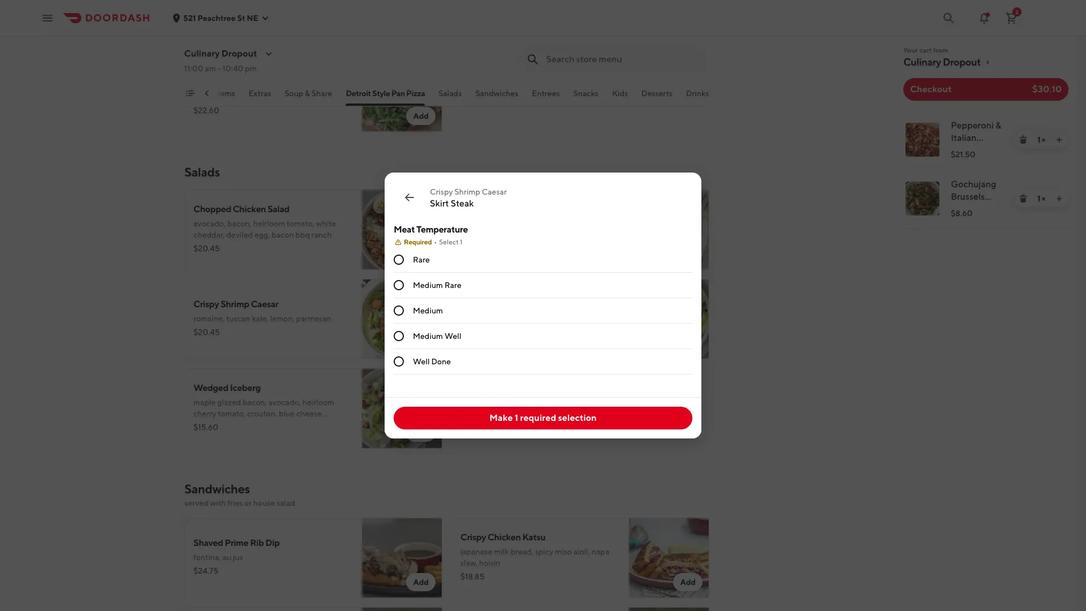 Task type: locate. For each thing, give the bounding box(es) containing it.
1 horizontal spatial chicken
[[488, 532, 521, 543]]

$20.45 inside crispy shrimp caesar romaine, tuscan kale, lemon, parmesan $20.45
[[194, 328, 220, 337]]

1 vertical spatial heirloom
[[303, 398, 335, 407]]

chopped
[[194, 204, 231, 215]]

selection
[[558, 413, 597, 423]]

butternut
[[461, 204, 500, 215]]

& for soup
[[305, 89, 310, 98]]

0 horizontal spatial white
[[316, 219, 336, 228]]

1 vertical spatial tomato,
[[218, 409, 246, 418]]

0 vertical spatial well
[[445, 332, 462, 341]]

culinary inside culinary dropout link
[[904, 56, 942, 68]]

chicken up deviled
[[233, 204, 266, 215]]

0 horizontal spatial well
[[413, 357, 430, 366]]

1 cheddar, from the left
[[194, 230, 225, 239]]

tomato, down glazed
[[218, 409, 246, 418]]

1 × from the top
[[1042, 135, 1046, 144]]

bacon, inside chopped chicken salad avocado, bacon, heirloom tomato, white cheddar, deviled egg, bacon bbq ranch $20.45
[[228, 219, 252, 228]]

ranch right bbq
[[312, 230, 332, 239]]

crispy inside crispy shrimp caesar skirt steak
[[430, 187, 453, 196]]

0 vertical spatial heirloom
[[253, 219, 285, 228]]

maple down "pistachio,"
[[579, 230, 602, 239]]

fries
[[228, 499, 243, 508]]

add for black truffle mushroom pizza
[[413, 112, 429, 121]]

shrimp up steak
[[455, 187, 481, 196]]

521 peachtree st ne button
[[172, 13, 270, 22]]

add one to cart image for pepperoni & italian sausage pizza
[[1056, 135, 1065, 144]]

1 horizontal spatial well
[[445, 332, 462, 341]]

date,
[[562, 219, 581, 228]]

crouton,
[[247, 409, 277, 418]]

0 vertical spatial add one to cart image
[[1056, 135, 1065, 144]]

1 horizontal spatial cheddar,
[[546, 230, 578, 239]]

bacon, inside wedged iceberg maple glazed bacon, avocado, heirloom cherry tomato, crouton, blue cheese dressing
[[243, 398, 267, 407]]

culinary down cart
[[904, 56, 942, 68]]

dialog containing skirt steak
[[385, 173, 702, 439]]

0 horizontal spatial pizza
[[290, 66, 311, 76]]

shrimp inside crispy shrimp caesar skirt steak
[[455, 187, 481, 196]]

$20.45 left st
[[194, 16, 220, 25]]

1 vertical spatial bacon,
[[243, 398, 267, 407]]

crispy inside crispy shrimp caesar romaine, tuscan kale, lemon, parmesan $20.45
[[194, 299, 219, 310]]

medium up medium well
[[413, 306, 443, 315]]

make 1 required selection button
[[394, 407, 693, 430]]

pizza down "sausage"
[[952, 157, 973, 168]]

1 vertical spatial medium
[[413, 306, 443, 315]]

wedged
[[194, 383, 228, 393]]

tomato,
[[287, 219, 315, 228], [218, 409, 246, 418]]

0 horizontal spatial pepperoni & italian sausage pizza image
[[629, 0, 710, 42]]

1 vertical spatial add one to cart image
[[1056, 194, 1065, 203]]

$20.45
[[194, 16, 220, 25], [194, 244, 220, 253], [194, 328, 220, 337]]

1 vertical spatial shrimp
[[221, 299, 249, 310]]

add button for shaved prime rib dip
[[407, 573, 436, 592]]

add button for crispy chicken katsu
[[674, 573, 703, 592]]

0 vertical spatial sandwiches
[[476, 89, 519, 98]]

italian
[[952, 132, 977, 143]]

2 vertical spatial medium
[[413, 332, 443, 341]]

1 vertical spatial crispy
[[194, 299, 219, 310]]

0 horizontal spatial caesar
[[251, 299, 279, 310]]

cheddar,
[[194, 230, 225, 239], [546, 230, 578, 239]]

1 vertical spatial pizza
[[407, 89, 426, 98]]

well left done
[[413, 357, 430, 366]]

2 × from the top
[[1042, 194, 1046, 203]]

2 vertical spatial $20.45
[[194, 328, 220, 337]]

1 medium from the top
[[413, 281, 443, 290]]

entrees button
[[533, 88, 561, 106]]

0 vertical spatial ×
[[1042, 135, 1046, 144]]

avocado, inside chopped chicken salad avocado, bacon, heirloom tomato, white cheddar, deviled egg, bacon bbq ranch $20.45
[[194, 219, 226, 228]]

culinary dropout up 11:00 am - 10:40 pm
[[185, 48, 258, 59]]

avocado, down chopped
[[194, 219, 226, 228]]

1 horizontal spatial crispy
[[430, 187, 453, 196]]

rare down $17.20
[[445, 281, 462, 290]]

1 vertical spatial 1 ×
[[1038, 194, 1046, 203]]

remove item from cart image for pepperoni & italian sausage pizza
[[1020, 135, 1029, 144]]

shrimp inside crispy shrimp caesar romaine, tuscan kale, lemon, parmesan $20.45
[[221, 299, 249, 310]]

dialog
[[385, 173, 702, 439]]

0 vertical spatial &
[[305, 89, 310, 98]]

& inside butternut squash & kale bartlett pear, ancient grains, date, pistachio, toasted mulberry, white cheddar, maple tahini vinaigrette
[[533, 204, 539, 215]]

1 horizontal spatial ranch
[[500, 314, 520, 323]]

Well Done radio
[[394, 357, 404, 367]]

cheddar, down date,
[[546, 230, 578, 239]]

caesar inside crispy shrimp caesar romaine, tuscan kale, lemon, parmesan $20.45
[[251, 299, 279, 310]]

1 horizontal spatial caesar
[[482, 187, 507, 196]]

0 vertical spatial ranch
[[312, 230, 332, 239]]

white
[[316, 219, 336, 228], [525, 230, 545, 239]]

0 vertical spatial caesar
[[482, 187, 507, 196]]

1 vertical spatial maple
[[194, 398, 216, 407]]

1 horizontal spatial culinary dropout
[[904, 56, 982, 68]]

pizza right pan at top
[[407, 89, 426, 98]]

heirloom inside chopped chicken salad avocado, bacon, heirloom tomato, white cheddar, deviled egg, bacon bbq ranch $20.45
[[253, 219, 285, 228]]

1 horizontal spatial pizza
[[407, 89, 426, 98]]

sandwiches right salads button
[[476, 89, 519, 98]]

2 horizontal spatial crispy
[[461, 532, 486, 543]]

0 vertical spatial pizza
[[290, 66, 311, 76]]

0 horizontal spatial tomato,
[[218, 409, 246, 418]]

popular items button
[[186, 88, 235, 106]]

caesar up butternut
[[482, 187, 507, 196]]

dropout up 10:40
[[222, 48, 258, 59]]

× for pepperoni & italian sausage pizza
[[1042, 135, 1046, 144]]

white inside butternut squash & kale bartlett pear, ancient grains, date, pistachio, toasted mulberry, white cheddar, maple tahini vinaigrette
[[525, 230, 545, 239]]

st
[[237, 13, 245, 22]]

maple
[[579, 230, 602, 239], [194, 398, 216, 407]]

1 × for pepperoni & italian sausage pizza
[[1038, 135, 1046, 144]]

crispy up skirt at the top left of page
[[430, 187, 453, 196]]

crispy inside the crispy chicken katsu japanese milk bread, spicy miso aioli, napa slaw, hoisin $18.85
[[461, 532, 486, 543]]

0 horizontal spatial dropout
[[222, 48, 258, 59]]

sandwiches button
[[476, 88, 519, 106]]

$20.45 down romaine,
[[194, 328, 220, 337]]

0 horizontal spatial avocado,
[[194, 219, 226, 228]]

skirt
[[430, 198, 449, 209]]

house
[[253, 499, 275, 508]]

$15.60
[[194, 423, 219, 432]]

$20.45 down chopped
[[194, 244, 220, 253]]

medium right medium rare option
[[413, 281, 443, 290]]

&
[[305, 89, 310, 98], [996, 120, 1002, 131], [533, 204, 539, 215]]

1 vertical spatial rare
[[445, 281, 462, 290]]

desserts button
[[642, 88, 673, 106]]

remove item from cart image
[[1020, 135, 1029, 144], [1020, 194, 1029, 203]]

gochujang brussels sprouts image
[[906, 182, 940, 216]]

crispy shrimp caesar image
[[362, 279, 443, 359]]

& inside 'button'
[[305, 89, 310, 98]]

Medium radio
[[394, 306, 404, 316]]

2 cheddar, from the left
[[546, 230, 578, 239]]

chicken up the milk
[[488, 532, 521, 543]]

0 horizontal spatial heirloom
[[253, 219, 285, 228]]

1 horizontal spatial &
[[533, 204, 539, 215]]

maple up cherry at the left of page
[[194, 398, 216, 407]]

kids
[[613, 89, 629, 98]]

soup & share button
[[285, 88, 333, 106]]

sandwiches inside sandwiches served with fries or house salad
[[185, 482, 250, 496]]

culinary up 11:00
[[185, 48, 220, 59]]

2 medium from the top
[[413, 306, 443, 315]]

1 horizontal spatial heirloom
[[303, 398, 335, 407]]

crispy chicken katsu image
[[629, 518, 710, 598]]

1 vertical spatial remove item from cart image
[[1020, 194, 1029, 203]]

heirloom up cheese
[[303, 398, 335, 407]]

1 vertical spatial &
[[996, 120, 1002, 131]]

1 horizontal spatial pepperoni & italian sausage pizza image
[[906, 123, 940, 157]]

pizza for mushroom
[[290, 66, 311, 76]]

caesar inside crispy shrimp caesar skirt steak
[[482, 187, 507, 196]]

add button for black truffle mushroom pizza
[[407, 107, 436, 125]]

drinks
[[687, 89, 710, 98]]

1 vertical spatial white
[[525, 230, 545, 239]]

parmesan
[[296, 314, 332, 323]]

0 vertical spatial remove item from cart image
[[1020, 135, 1029, 144]]

chicken for chopped
[[233, 204, 266, 215]]

0 vertical spatial 1 ×
[[1038, 135, 1046, 144]]

alfredo,
[[245, 81, 273, 90]]

cheddar, inside chopped chicken salad avocado, bacon, heirloom tomato, white cheddar, deviled egg, bacon bbq ranch $20.45
[[194, 230, 225, 239]]

1 horizontal spatial sandwiches
[[476, 89, 519, 98]]

rare down the required
[[413, 255, 430, 264]]

chicken inside chopped chicken salad avocado, bacon, heirloom tomato, white cheddar, deviled egg, bacon bbq ranch $20.45
[[233, 204, 266, 215]]

lemon,
[[270, 314, 295, 323]]

1 vertical spatial pepperoni & italian sausage pizza image
[[906, 123, 940, 157]]

2 vertical spatial pizza
[[952, 157, 973, 168]]

crispy for japanese
[[461, 532, 486, 543]]

0 vertical spatial rare
[[413, 255, 430, 264]]

heirloom inside wedged iceberg maple glazed bacon, avocado, heirloom cherry tomato, crouton, blue cheese dressing
[[303, 398, 335, 407]]

1 vertical spatial chicken
[[488, 532, 521, 543]]

medium up well done
[[413, 332, 443, 341]]

meat temperature group
[[394, 224, 693, 375]]

remove item from cart image right pepperoni & italian sausage pizza
[[1020, 135, 1029, 144]]

0 vertical spatial bacon,
[[228, 219, 252, 228]]

3 medium from the top
[[413, 332, 443, 341]]

add button for crispy shrimp caesar
[[407, 335, 436, 353]]

meat
[[394, 224, 415, 235]]

bread,
[[511, 547, 534, 556]]

crispy shrimp caesar romaine, tuscan kale, lemon, parmesan $20.45
[[194, 299, 332, 337]]

1 horizontal spatial avocado,
[[269, 398, 301, 407]]

1 add one to cart image from the top
[[1056, 135, 1065, 144]]

0 vertical spatial maple
[[579, 230, 602, 239]]

0 horizontal spatial crispy
[[194, 299, 219, 310]]

list
[[895, 110, 1078, 229]]

ranch
[[312, 230, 332, 239], [500, 314, 520, 323]]

peachtree
[[198, 13, 236, 22]]

entrees
[[533, 89, 561, 98]]

1 inside button
[[515, 413, 519, 423]]

pizza for pan
[[407, 89, 426, 98]]

sandwiches for sandwiches
[[476, 89, 519, 98]]

0 vertical spatial $20.45
[[194, 16, 220, 25]]

cheddar, inside butternut squash & kale bartlett pear, ancient grains, date, pistachio, toasted mulberry, white cheddar, maple tahini vinaigrette
[[546, 230, 578, 239]]

bbq
[[296, 230, 310, 239]]

1 horizontal spatial culinary
[[904, 56, 942, 68]]

0 vertical spatial white
[[316, 219, 336, 228]]

1 horizontal spatial tomato,
[[287, 219, 315, 228]]

bacon, up crouton, in the bottom left of the page
[[243, 398, 267, 407]]

medium well
[[413, 332, 462, 341]]

dropout down from
[[944, 56, 982, 68]]

0 horizontal spatial rare
[[413, 255, 430, 264]]

sandwiches for sandwiches served with fries or house salad
[[185, 482, 250, 496]]

1 remove item from cart image from the top
[[1020, 135, 1029, 144]]

Medium Rare radio
[[394, 280, 404, 290]]

2 remove item from cart image from the top
[[1020, 194, 1029, 203]]

×
[[1042, 135, 1046, 144], [1042, 194, 1046, 203]]

521 peachtree st ne
[[183, 13, 259, 22]]

chicken for crispy
[[488, 532, 521, 543]]

medium for medium well
[[413, 332, 443, 341]]

-
[[218, 64, 221, 73]]

sandwiches up with
[[185, 482, 250, 496]]

0 vertical spatial tomato,
[[287, 219, 315, 228]]

mulberry,
[[490, 230, 523, 239]]

pepperoni & italian sausage pizza
[[952, 120, 1002, 168]]

0 vertical spatial medium
[[413, 281, 443, 290]]

crispy for skirt
[[430, 187, 453, 196]]

pizza inside pepperoni & italian sausage pizza
[[952, 157, 973, 168]]

gochujang
[[952, 179, 997, 190]]

1 vertical spatial $20.45
[[194, 244, 220, 253]]

2 add one to cart image from the top
[[1056, 194, 1065, 203]]

pepperoni
[[952, 120, 994, 131]]

bacon, for chicken
[[228, 219, 252, 228]]

soup
[[285, 89, 304, 98]]

shrimp for steak
[[455, 187, 481, 196]]

avocado, up blue on the left bottom
[[269, 398, 301, 407]]

brussels
[[952, 191, 986, 202]]

& inside pepperoni & italian sausage pizza
[[996, 120, 1002, 131]]

2 1 × from the top
[[1038, 194, 1046, 203]]

culinary dropout down from
[[904, 56, 982, 68]]

& right the soup
[[305, 89, 310, 98]]

1 horizontal spatial rare
[[445, 281, 462, 290]]

shrimp up tuscan
[[221, 299, 249, 310]]

tomato, inside chopped chicken salad avocado, bacon, heirloom tomato, white cheddar, deviled egg, bacon bbq ranch $20.45
[[287, 219, 315, 228]]

1 vertical spatial ranch
[[500, 314, 520, 323]]

1 inside meat temperature group
[[460, 238, 463, 246]]

add button for wedged iceberg
[[407, 424, 436, 442]]

$20.45 inside chopped chicken salad avocado, bacon, heirloom tomato, white cheddar, deviled egg, bacon bbq ranch $20.45
[[194, 244, 220, 253]]

0 vertical spatial shrimp
[[455, 187, 481, 196]]

0 vertical spatial crispy
[[430, 187, 453, 196]]

salads button
[[439, 88, 462, 106]]

1 vertical spatial avocado,
[[269, 398, 301, 407]]

chicken inside the crispy chicken katsu japanese milk bread, spicy miso aioli, napa slaw, hoisin $18.85
[[488, 532, 521, 543]]

& for pepperoni
[[996, 120, 1002, 131]]

culinary dropout
[[185, 48, 258, 59], [904, 56, 982, 68]]

1 vertical spatial well
[[413, 357, 430, 366]]

add button
[[407, 107, 436, 125], [407, 245, 436, 263], [407, 335, 436, 353], [407, 424, 436, 442], [407, 573, 436, 592], [674, 573, 703, 592]]

maple inside butternut squash & kale bartlett pear, ancient grains, date, pistachio, toasted mulberry, white cheddar, maple tahini vinaigrette
[[579, 230, 602, 239]]

Item Search search field
[[547, 53, 701, 66]]

pizza up mozzarella
[[290, 66, 311, 76]]

1 vertical spatial ×
[[1042, 194, 1046, 203]]

salads left the sandwiches button
[[439, 89, 462, 98]]

cheese,
[[315, 81, 342, 90]]

add for crispy chicken katsu
[[681, 578, 696, 587]]

1 horizontal spatial salads
[[439, 89, 462, 98]]

heirloom up 'egg,'
[[253, 219, 285, 228]]

$8.60
[[952, 209, 973, 218]]

blue
[[279, 409, 295, 418]]

medium for medium
[[413, 306, 443, 315]]

tomato, up bbq
[[287, 219, 315, 228]]

0 horizontal spatial shrimp
[[221, 299, 249, 310]]

cheddar, down chopped
[[194, 230, 225, 239]]

caesar up kale,
[[251, 299, 279, 310]]

2 horizontal spatial pizza
[[952, 157, 973, 168]]

salads
[[439, 89, 462, 98], [185, 165, 220, 179]]

0 vertical spatial chicken
[[233, 204, 266, 215]]

romaine,
[[194, 314, 225, 323]]

well up done
[[445, 332, 462, 341]]

items
[[215, 89, 235, 98]]

1 vertical spatial caesar
[[251, 299, 279, 310]]

rib
[[250, 538, 264, 549]]

tuscan
[[226, 314, 250, 323]]

scroll menu navigation left image
[[203, 89, 212, 98]]

katsu
[[523, 532, 546, 543]]

pistachio,
[[582, 219, 617, 228]]

2 vertical spatial &
[[533, 204, 539, 215]]

0 horizontal spatial cheddar,
[[194, 230, 225, 239]]

1 horizontal spatial maple
[[579, 230, 602, 239]]

1 vertical spatial salads
[[185, 165, 220, 179]]

gochujang brussels sprouts $8.60
[[952, 179, 997, 218]]

0 horizontal spatial ranch
[[312, 230, 332, 239]]

0 vertical spatial salads
[[439, 89, 462, 98]]

crispy up japanese
[[461, 532, 486, 543]]

0 horizontal spatial &
[[305, 89, 310, 98]]

pizza inside black truffle mushroom pizza smoked onion alfredo, mozzarella cheese, arugula $22.60
[[290, 66, 311, 76]]

2 vertical spatial crispy
[[461, 532, 486, 543]]

3 $20.45 from the top
[[194, 328, 220, 337]]

0 vertical spatial avocado,
[[194, 219, 226, 228]]

salads up chopped
[[185, 165, 220, 179]]

1 horizontal spatial shrimp
[[455, 187, 481, 196]]

extras
[[249, 89, 272, 98]]

& left kale
[[533, 204, 539, 215]]

1 1 × from the top
[[1038, 135, 1046, 144]]

& right the pepperoni
[[996, 120, 1002, 131]]

1 horizontal spatial white
[[525, 230, 545, 239]]

crispy up romaine,
[[194, 299, 219, 310]]

0 horizontal spatial maple
[[194, 398, 216, 407]]

cherry
[[194, 409, 216, 418]]

$9.15
[[461, 328, 480, 337]]

add for shaved prime rib dip
[[413, 578, 429, 587]]

add one to cart image
[[1056, 135, 1065, 144], [1056, 194, 1065, 203]]

2 horizontal spatial &
[[996, 120, 1002, 131]]

salad
[[268, 204, 290, 215]]

ranch right buttermilk
[[500, 314, 520, 323]]

0 horizontal spatial chicken
[[233, 204, 266, 215]]

1 vertical spatial sandwiches
[[185, 482, 250, 496]]

make
[[490, 413, 513, 423]]

1 ×
[[1038, 135, 1046, 144], [1038, 194, 1046, 203]]

medium for medium rare
[[413, 281, 443, 290]]

black truffle mushroom pizza smoked onion alfredo, mozzarella cheese, arugula $22.60
[[194, 66, 342, 115]]

$30.10
[[1033, 84, 1063, 95]]

bacon, up deviled
[[228, 219, 252, 228]]

crispy chicken katsu japanese milk bread, spicy miso aioli, napa slaw, hoisin $18.85
[[461, 532, 610, 581]]

avocado, inside wedged iceberg maple glazed bacon, avocado, heirloom cherry tomato, crouton, blue cheese dressing
[[269, 398, 301, 407]]

2 $20.45 from the top
[[194, 244, 220, 253]]

bacon,
[[228, 219, 252, 228], [243, 398, 267, 407]]

pepperoni & italian sausage pizza image
[[629, 0, 710, 42], [906, 123, 940, 157]]

remove item from cart image right gochujang brussels sprouts $8.60
[[1020, 194, 1029, 203]]

0 horizontal spatial sandwiches
[[185, 482, 250, 496]]



Task type: describe. For each thing, give the bounding box(es) containing it.
the pub burger image
[[629, 607, 710, 611]]

glazed
[[217, 398, 241, 407]]

2 items, open order cart image
[[1005, 11, 1019, 25]]

smoked
[[194, 81, 222, 90]]

japanese
[[461, 547, 493, 556]]

deviled
[[226, 230, 253, 239]]

shrimp for tuscan
[[221, 299, 249, 310]]

detroit
[[346, 89, 372, 98]]

buttermilk ranch $9.15
[[461, 314, 520, 337]]

required
[[404, 238, 432, 246]]

bartlett
[[461, 219, 488, 228]]

grains,
[[537, 219, 561, 228]]

iceberg
[[230, 383, 261, 393]]

add button for chopped chicken salad
[[407, 245, 436, 263]]

shaved prime rib dip image
[[362, 518, 443, 598]]

tahini
[[461, 242, 481, 251]]

egg,
[[255, 230, 270, 239]]

Rare radio
[[394, 255, 404, 265]]

cheap house salad image
[[629, 279, 710, 359]]

0 horizontal spatial culinary
[[185, 48, 220, 59]]

0 vertical spatial pepperoni & italian sausage pizza image
[[629, 0, 710, 42]]

done
[[432, 357, 451, 366]]

crispy for romaine,
[[194, 299, 219, 310]]

2
[[1016, 8, 1019, 15]]

prime
[[225, 538, 249, 549]]

shaved
[[194, 538, 223, 549]]

caesar for tuscan
[[251, 299, 279, 310]]

list containing pepperoni & italian sausage pizza
[[895, 110, 1078, 229]]

squash
[[502, 204, 531, 215]]

culinary dropout link
[[904, 55, 1069, 69]]

checkout
[[911, 84, 952, 95]]

jus
[[233, 553, 243, 562]]

10:40
[[223, 64, 244, 73]]

wedged iceberg maple glazed bacon, avocado, heirloom cherry tomato, crouton, blue cheese dressing
[[194, 383, 335, 430]]

extras button
[[249, 88, 272, 106]]

ranch inside buttermilk ranch $9.15
[[500, 314, 520, 323]]

chopped chicken salad image
[[362, 190, 443, 270]]

toasted
[[461, 230, 488, 239]]

pm
[[245, 64, 257, 73]]

0 horizontal spatial culinary dropout
[[185, 48, 258, 59]]

$21.50
[[952, 150, 976, 159]]

miso
[[555, 547, 572, 556]]

napa
[[592, 547, 610, 556]]

•
[[434, 238, 437, 246]]

ranch inside chopped chicken salad avocado, bacon, heirloom tomato, white cheddar, deviled egg, bacon bbq ranch $20.45
[[312, 230, 332, 239]]

select
[[439, 238, 459, 246]]

remove item from cart image for gochujang brussels sprouts
[[1020, 194, 1029, 203]]

caesar for steak
[[482, 187, 507, 196]]

butternut squash & kale image
[[629, 190, 710, 270]]

notification bell image
[[978, 11, 992, 25]]

detroit style pan pizza
[[346, 89, 426, 98]]

from
[[934, 46, 949, 54]]

with
[[210, 499, 226, 508]]

add for crispy shrimp caesar
[[413, 339, 429, 348]]

tomato, inside wedged iceberg maple glazed bacon, avocado, heirloom cherry tomato, crouton, blue cheese dressing
[[218, 409, 246, 418]]

chopped chicken salad avocado, bacon, heirloom tomato, white cheddar, deviled egg, bacon bbq ranch $20.45
[[194, 204, 336, 253]]

pan
[[392, 89, 406, 98]]

maple inside wedged iceberg maple glazed bacon, avocado, heirloom cherry tomato, crouton, blue cheese dressing
[[194, 398, 216, 407]]

1 horizontal spatial dropout
[[944, 56, 982, 68]]

share
[[312, 89, 333, 98]]

dressing
[[194, 421, 224, 430]]

back image
[[403, 191, 417, 204]]

black
[[194, 66, 216, 76]]

521
[[183, 13, 196, 22]]

add for wedged iceberg
[[413, 429, 429, 438]]

add for chopped chicken salad
[[413, 250, 429, 259]]

1 × for gochujang brussels sprouts
[[1038, 194, 1046, 203]]

temperature
[[417, 224, 468, 235]]

butternut squash & kale bartlett pear, ancient grains, date, pistachio, toasted mulberry, white cheddar, maple tahini vinaigrette
[[461, 204, 617, 251]]

• select 1
[[434, 238, 463, 246]]

shaved prime rib dip fontina, au jus $24.75
[[194, 538, 280, 576]]

cheese pizza image
[[362, 0, 443, 42]]

open menu image
[[41, 11, 54, 25]]

arugula
[[194, 92, 221, 101]]

0 horizontal spatial salads
[[185, 165, 220, 179]]

dip
[[266, 538, 280, 549]]

bacon
[[272, 230, 294, 239]]

onion
[[224, 81, 244, 90]]

the m.a.c. burger image
[[362, 607, 443, 611]]

hoisin
[[479, 559, 501, 568]]

kale
[[540, 204, 558, 215]]

1 $20.45 from the top
[[194, 16, 220, 25]]

fontina,
[[194, 553, 221, 562]]

bacon, for iceberg
[[243, 398, 267, 407]]

meat temperature
[[394, 224, 468, 235]]

mushroom
[[245, 66, 288, 76]]

Medium Well radio
[[394, 331, 404, 341]]

make 1 required selection
[[490, 413, 597, 423]]

vinaigrette
[[483, 242, 522, 251]]

slaw,
[[461, 559, 478, 568]]

aioli,
[[574, 547, 591, 556]]

medium rare
[[413, 281, 462, 290]]

spicy
[[536, 547, 554, 556]]

$22.60
[[194, 106, 220, 115]]

× for gochujang brussels sprouts
[[1042, 194, 1046, 203]]

buttermilk
[[461, 314, 498, 323]]

kale,
[[252, 314, 269, 323]]

add one to cart image for gochujang brussels sprouts
[[1056, 194, 1065, 203]]

well done
[[413, 357, 451, 366]]

served
[[185, 499, 209, 508]]

11:00
[[185, 64, 204, 73]]

$17.20
[[461, 244, 484, 253]]

snacks button
[[574, 88, 599, 106]]

crispy shrimp caesar skirt steak
[[430, 187, 507, 209]]

black truffle mushroom pizza image
[[362, 52, 443, 132]]

$24.75
[[194, 567, 219, 576]]

pear,
[[490, 219, 507, 228]]

sprouts
[[952, 204, 983, 215]]

wedged iceberg image
[[362, 369, 443, 449]]

au
[[223, 553, 232, 562]]

white inside chopped chicken salad avocado, bacon, heirloom tomato, white cheddar, deviled egg, bacon bbq ranch $20.45
[[316, 219, 336, 228]]

$18.85
[[461, 572, 485, 581]]

milk
[[494, 547, 509, 556]]

drinks button
[[687, 88, 710, 106]]

steak
[[451, 198, 474, 209]]



Task type: vqa. For each thing, say whether or not it's contained in the screenshot.
The Pub Burger image
yes



